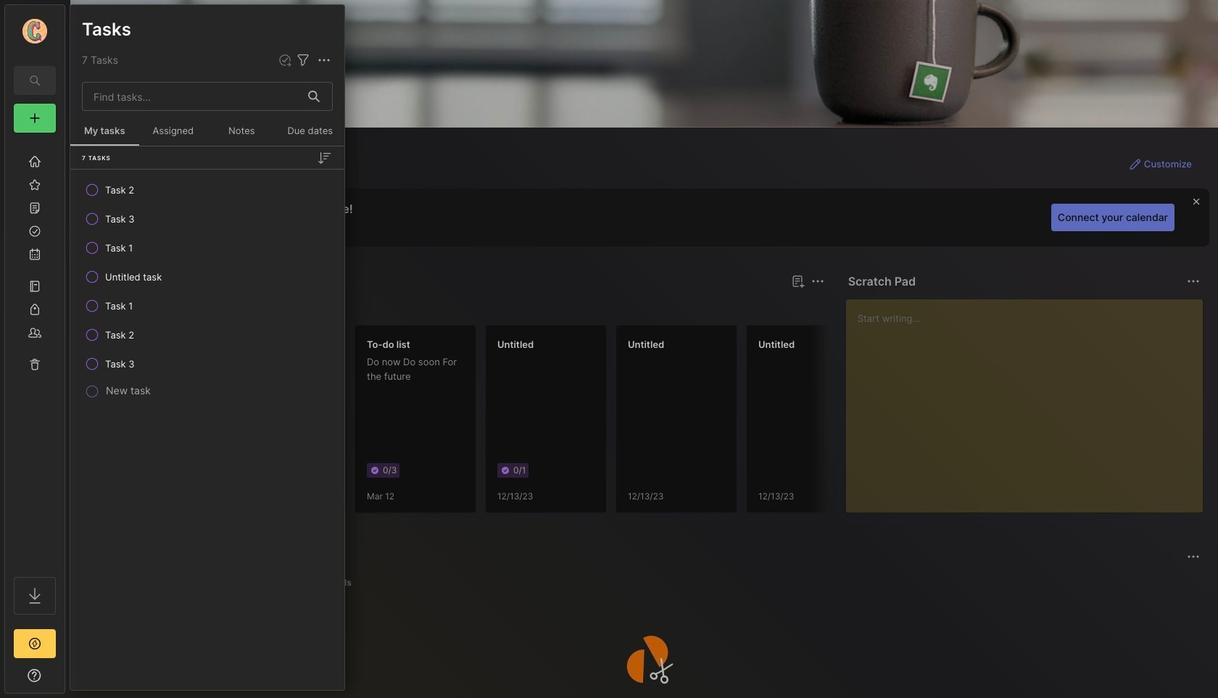 Task type: vqa. For each thing, say whether or not it's contained in the screenshot.
the leftmost The
no



Task type: locate. For each thing, give the bounding box(es) containing it.
6 row from the top
[[76, 322, 339, 348]]

1 tab list from the top
[[96, 299, 822, 316]]

untitled task 3 cell
[[105, 270, 162, 284]]

tree
[[5, 141, 65, 564]]

Find tasks… text field
[[85, 85, 300, 108]]

row
[[76, 177, 339, 203], [76, 206, 339, 232], [76, 235, 339, 261], [76, 264, 339, 290], [76, 293, 339, 319], [76, 322, 339, 348], [76, 351, 339, 377]]

upgrade image
[[26, 635, 44, 653]]

tab list
[[96, 299, 822, 316], [96, 574, 1198, 592]]

2 row from the top
[[76, 206, 339, 232]]

more actions and view options image
[[316, 52, 333, 69]]

task 2 5 cell
[[105, 328, 134, 342]]

task 3 6 cell
[[105, 357, 135, 371]]

task 3 1 cell
[[105, 212, 135, 226]]

tab
[[96, 299, 139, 316], [145, 299, 204, 316], [96, 574, 152, 592], [318, 574, 358, 592]]

1 vertical spatial tab list
[[96, 574, 1198, 592]]

0 vertical spatial tab list
[[96, 299, 822, 316]]

More actions and view options field
[[312, 52, 333, 69]]

sort options image
[[316, 149, 333, 166]]

new task image
[[278, 53, 292, 67]]

2 tab list from the top
[[96, 574, 1198, 592]]

5 row from the top
[[76, 293, 339, 319]]

edit search image
[[26, 72, 44, 89]]

row group
[[70, 147, 345, 419], [94, 325, 1138, 522]]

home image
[[28, 155, 42, 169]]

WHAT'S NEW field
[[5, 664, 65, 688]]



Task type: describe. For each thing, give the bounding box(es) containing it.
Filter tasks field
[[295, 52, 312, 69]]

4 row from the top
[[76, 264, 339, 290]]

tree inside the "main" 'element'
[[5, 141, 65, 564]]

1 row from the top
[[76, 177, 339, 203]]

task 1 2 cell
[[105, 241, 133, 255]]

7 row from the top
[[76, 351, 339, 377]]

main element
[[0, 0, 70, 699]]

Sort options field
[[316, 149, 333, 166]]

click to expand image
[[63, 672, 74, 689]]

task 2 0 cell
[[105, 183, 134, 197]]

filter tasks image
[[295, 52, 312, 69]]

task 1 4 cell
[[105, 299, 133, 313]]

Start writing… text field
[[858, 300, 1203, 501]]

account image
[[22, 19, 47, 44]]

Account field
[[5, 17, 65, 46]]

3 row from the top
[[76, 235, 339, 261]]



